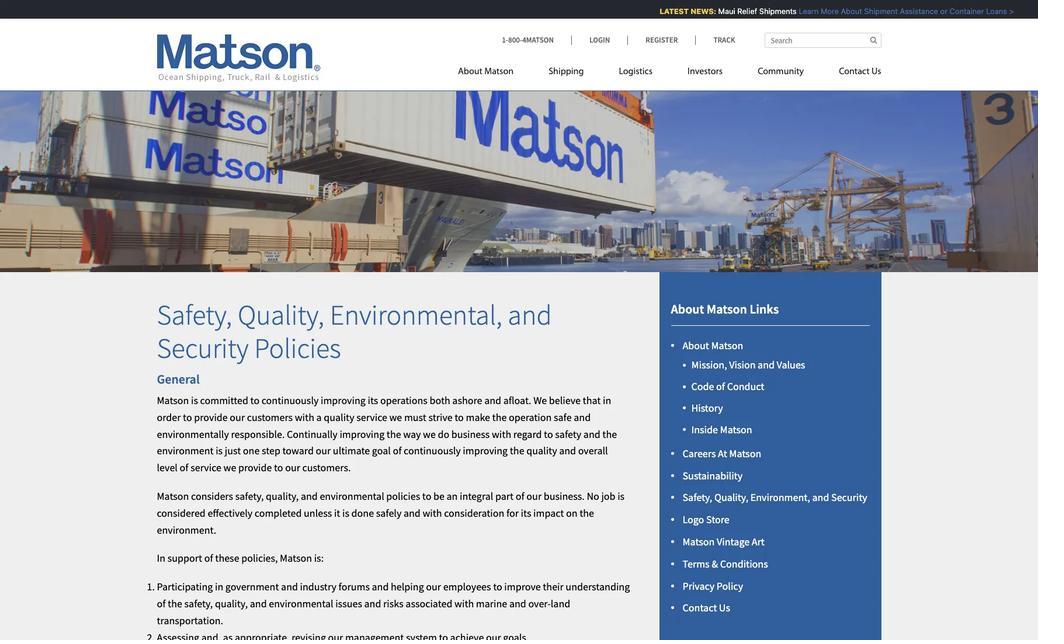 Task type: describe. For each thing, give the bounding box(es) containing it.
continually
[[287, 427, 338, 441]]

in inside the participating in government and industry forums and helping our employees to improve their understanding of the safety, quality, and environmental issues and risks associated with marine and over-land transportation.
[[215, 580, 223, 594]]

matson vintage art link
[[683, 535, 765, 549]]

matson considers safety, quality, and environmental policies to be an integral part of our business. no job is considered effectively completed unless it is done safely and with consideration for its impact on the environment.
[[157, 490, 625, 537]]

1-800-4matson
[[502, 35, 554, 45]]

safety, for safety, quality, environmental, and security policies
[[157, 297, 232, 332]]

community link
[[740, 61, 821, 85]]

matson left links at right
[[707, 301, 747, 317]]

inside matson
[[691, 423, 752, 436]]

associated
[[406, 597, 452, 611]]

our down toward
[[285, 461, 300, 475]]

participating in government and industry forums and helping our employees to improve their understanding of the safety, quality, and environmental issues and risks associated with marine and over-land transportation.
[[157, 580, 630, 627]]

job
[[601, 490, 616, 503]]

conduct
[[727, 380, 764, 393]]

1 horizontal spatial continuously
[[404, 444, 461, 458]]

both
[[430, 394, 450, 407]]

values
[[777, 358, 805, 372]]

and inside safety, quality, environmental, and security policies
[[508, 297, 552, 332]]

its inside matson considers safety, quality, and environmental policies to be an integral part of our business. no job is considered effectively completed unless it is done safely and with consideration for its impact on the environment.
[[521, 506, 531, 520]]

matson inside top menu "navigation"
[[484, 67, 514, 77]]

committed
[[200, 394, 248, 407]]

800-
[[508, 35, 522, 45]]

contact us inside about matson links section
[[683, 601, 730, 615]]

shipping
[[549, 67, 584, 77]]

loans
[[980, 6, 1001, 16]]

safety, quality, environment, and security
[[683, 491, 867, 504]]

helping
[[391, 580, 424, 594]]

the inside matson considers safety, quality, and environmental policies to be an integral part of our business. no job is considered effectively completed unless it is done safely and with consideration for its impact on the environment.
[[580, 506, 594, 520]]

learn more about shipment assistance or container loans > link
[[793, 6, 1008, 16]]

matson up terms
[[683, 535, 715, 549]]

that
[[583, 394, 601, 407]]

mission, vision and values link
[[691, 358, 805, 372]]

level
[[157, 461, 178, 475]]

2 vertical spatial we
[[223, 461, 236, 475]]

quality, inside the participating in government and industry forums and helping our employees to improve their understanding of the safety, quality, and environmental issues and risks associated with marine and over-land transportation.
[[215, 597, 248, 611]]

1-
[[502, 35, 508, 45]]

of right level
[[180, 461, 188, 475]]

it
[[334, 506, 340, 520]]

of inside about matson links section
[[716, 380, 725, 393]]

participating
[[157, 580, 213, 594]]

4matson
[[522, 35, 554, 45]]

their
[[543, 580, 564, 594]]

be
[[433, 490, 445, 503]]

to inside the participating in government and industry forums and helping our employees to improve their understanding of the safety, quality, and environmental issues and risks associated with marine and over-land transportation.
[[493, 580, 502, 594]]

of left these
[[204, 552, 213, 565]]

shipping link
[[531, 61, 601, 85]]

container
[[943, 6, 978, 16]]

art
[[752, 535, 765, 549]]

blue matson logo with ocean, shipping, truck, rail and logistics written beneath it. image
[[157, 34, 320, 82]]

relief
[[731, 6, 751, 16]]

no
[[587, 490, 599, 503]]

matson left is:
[[280, 552, 312, 565]]

way
[[403, 427, 421, 441]]

environmental inside the participating in government and industry forums and helping our employees to improve their understanding of the safety, quality, and environmental issues and risks associated with marine and over-land transportation.
[[269, 597, 333, 611]]

matson inside matson considers safety, quality, and environmental policies to be an integral part of our business. no job is considered effectively completed unless it is done safely and with consideration for its impact on the environment.
[[157, 490, 189, 503]]

terms & conditions
[[683, 557, 768, 571]]

is:
[[314, 552, 324, 565]]

quality, for environment,
[[714, 491, 748, 504]]

strive
[[429, 411, 453, 424]]

0 vertical spatial improving
[[321, 394, 366, 407]]

policy
[[717, 579, 743, 593]]

more
[[815, 6, 833, 16]]

consideration
[[444, 506, 504, 520]]

community
[[758, 67, 804, 77]]

logistics link
[[601, 61, 670, 85]]

environment.
[[157, 523, 216, 537]]

considers
[[191, 490, 233, 503]]

contact inside about matson links section
[[683, 601, 717, 615]]

safety, inside matson considers safety, quality, and environmental policies to be an integral part of our business. no job is considered effectively completed unless it is done safely and with consideration for its impact on the environment.
[[235, 490, 264, 503]]

to up environmentally
[[183, 411, 192, 424]]

0 horizontal spatial contact us link
[[683, 601, 730, 615]]

our up the customers.
[[316, 444, 331, 458]]

the down regard
[[510, 444, 524, 458]]

with inside the participating in government and industry forums and helping our employees to improve their understanding of the safety, quality, and environmental issues and risks associated with marine and over-land transportation.
[[455, 597, 474, 611]]

terms
[[683, 557, 710, 571]]

matson up "at"
[[720, 423, 752, 436]]

register
[[646, 35, 678, 45]]

>
[[1003, 6, 1008, 16]]

our down committed
[[230, 411, 245, 424]]

just
[[225, 444, 241, 458]]

safety, inside the participating in government and industry forums and helping our employees to improve their understanding of the safety, quality, and environmental issues and risks associated with marine and over-land transportation.
[[184, 597, 213, 611]]

safely
[[376, 506, 402, 520]]

0 vertical spatial provide
[[194, 411, 228, 424]]

the left way
[[387, 427, 401, 441]]

login
[[589, 35, 610, 45]]

contact us inside top menu "navigation"
[[839, 67, 881, 77]]

responsible.
[[231, 427, 285, 441]]

1 vertical spatial service
[[191, 461, 221, 475]]

over-
[[528, 597, 551, 611]]

environmentally
[[157, 427, 229, 441]]

its inside matson is committed to continuously improving its operations both ashore and afloat. we believe that in order to provide our customers with a quality service we must strive to make the operation safe and environmentally responsible. continually improving the way we do business with regard to safety and the environment is just one step toward our ultimate goal of continuously improving the quality and overall level of service we provide to our customers.
[[368, 394, 378, 407]]

&
[[712, 557, 718, 571]]

safety, for safety, quality, environment, and security
[[683, 491, 712, 504]]

overall
[[578, 444, 608, 458]]

to down step
[[274, 461, 283, 475]]

the inside the participating in government and industry forums and helping our employees to improve their understanding of the safety, quality, and environmental issues and risks associated with marine and over-land transportation.
[[168, 597, 182, 611]]

privacy policy
[[683, 579, 743, 593]]

in inside matson is committed to continuously improving its operations both ashore and afloat. we believe that in order to provide our customers with a quality service we must strive to make the operation safe and environmentally responsible. continually improving the way we do business with regard to safety and the environment is just one step toward our ultimate goal of continuously improving the quality and overall level of service we provide to our customers.
[[603, 394, 611, 407]]

logo
[[683, 513, 704, 527]]

vision
[[729, 358, 756, 372]]

considered
[[157, 506, 206, 520]]

toward
[[282, 444, 314, 458]]

careers
[[683, 447, 716, 460]]

employees
[[443, 580, 491, 594]]

history
[[691, 401, 723, 415]]

in
[[157, 552, 165, 565]]

inside
[[691, 423, 718, 436]]

general
[[157, 371, 200, 387]]

safety, quality, environment, and security link
[[683, 491, 867, 504]]

quality, inside matson considers safety, quality, and environmental policies to be an integral part of our business. no job is considered effectively completed unless it is done safely and with consideration for its impact on the environment.
[[266, 490, 299, 503]]

the up 'overall'
[[603, 427, 617, 441]]

in support of these policies, matson is:
[[157, 552, 324, 565]]

environmental,
[[330, 297, 502, 332]]

operations
[[380, 394, 428, 407]]

0 horizontal spatial about matson link
[[458, 61, 531, 85]]

code
[[691, 380, 714, 393]]

mission,
[[691, 358, 727, 372]]

believe
[[549, 394, 581, 407]]



Task type: vqa. For each thing, say whether or not it's contained in the screenshot.
THE HAWAII
no



Task type: locate. For each thing, give the bounding box(es) containing it.
to left "safety"
[[544, 427, 553, 441]]

register link
[[628, 35, 695, 45]]

security for safety, quality, environmental, and security policies
[[157, 331, 249, 366]]

service up goal
[[356, 411, 387, 424]]

operation
[[509, 411, 552, 424]]

0 horizontal spatial safety,
[[157, 297, 232, 332]]

order
[[157, 411, 181, 424]]

us inside about matson links section
[[719, 601, 730, 615]]

issues
[[335, 597, 362, 611]]

us inside top menu "navigation"
[[872, 67, 881, 77]]

0 vertical spatial about matson
[[458, 67, 514, 77]]

goal
[[372, 444, 391, 458]]

industry
[[300, 580, 337, 594]]

improving up the ultimate
[[340, 427, 385, 441]]

quality, up completed
[[266, 490, 299, 503]]

the down participating
[[168, 597, 182, 611]]

0 horizontal spatial its
[[368, 394, 378, 407]]

search image
[[870, 36, 877, 44]]

1 horizontal spatial contact
[[839, 67, 870, 77]]

continuously
[[262, 394, 319, 407], [404, 444, 461, 458]]

we left do at the left
[[423, 427, 436, 441]]

0 horizontal spatial security
[[157, 331, 249, 366]]

careers at matson link
[[683, 447, 761, 460]]

0 vertical spatial in
[[603, 394, 611, 407]]

0 horizontal spatial contact
[[683, 601, 717, 615]]

customers
[[247, 411, 293, 424]]

of down participating
[[157, 597, 166, 611]]

0 horizontal spatial in
[[215, 580, 223, 594]]

to up customers
[[250, 394, 259, 407]]

2 horizontal spatial we
[[423, 427, 436, 441]]

service
[[356, 411, 387, 424], [191, 461, 221, 475]]

sustainability link
[[683, 469, 743, 482]]

links
[[750, 301, 779, 317]]

matson inside matson is committed to continuously improving its operations both ashore and afloat. we believe that in order to provide our customers with a quality service we must strive to make the operation safe and environmentally responsible. continually improving the way we do business with regard to safety and the environment is just one step toward our ultimate goal of continuously improving the quality and overall level of service we provide to our customers.
[[157, 394, 189, 407]]

transportation.
[[157, 614, 223, 627]]

policies
[[254, 331, 341, 366]]

0 vertical spatial contact us
[[839, 67, 881, 77]]

latest news: maui relief shipments learn more about shipment assistance or container loans >
[[653, 6, 1008, 16]]

about inside top menu "navigation"
[[458, 67, 482, 77]]

of
[[716, 380, 725, 393], [393, 444, 402, 458], [180, 461, 188, 475], [516, 490, 524, 503], [204, 552, 213, 565], [157, 597, 166, 611]]

contact down search search field
[[839, 67, 870, 77]]

environment
[[157, 444, 214, 458]]

1 vertical spatial contact us
[[683, 601, 730, 615]]

0 vertical spatial safety,
[[235, 490, 264, 503]]

inside matson link
[[691, 423, 752, 436]]

provide
[[194, 411, 228, 424], [238, 461, 272, 475]]

make
[[466, 411, 490, 424]]

security
[[157, 331, 249, 366], [831, 491, 867, 504]]

with down be
[[423, 506, 442, 520]]

of inside the participating in government and industry forums and helping our employees to improve their understanding of the safety, quality, and environmental issues and risks associated with marine and over-land transportation.
[[157, 597, 166, 611]]

in down these
[[215, 580, 223, 594]]

of right part at the bottom left of page
[[516, 490, 524, 503]]

its
[[368, 394, 378, 407], [521, 506, 531, 520]]

ultimate
[[333, 444, 370, 458]]

1 horizontal spatial safety,
[[235, 490, 264, 503]]

to up marine
[[493, 580, 502, 594]]

improving up a
[[321, 394, 366, 407]]

0 horizontal spatial about matson
[[458, 67, 514, 77]]

1 vertical spatial environmental
[[269, 597, 333, 611]]

our up associated
[[426, 580, 441, 594]]

for
[[506, 506, 519, 520]]

1 horizontal spatial about matson link
[[683, 339, 743, 352]]

matson vintage art
[[683, 535, 765, 549]]

security inside about matson links section
[[831, 491, 867, 504]]

1 vertical spatial improving
[[340, 427, 385, 441]]

1 vertical spatial provide
[[238, 461, 272, 475]]

environmental inside matson considers safety, quality, and environmental policies to be an integral part of our business. no job is considered effectively completed unless it is done safely and with consideration for its impact on the environment.
[[320, 490, 384, 503]]

1 horizontal spatial us
[[872, 67, 881, 77]]

us down policy
[[719, 601, 730, 615]]

is right it
[[342, 506, 349, 520]]

quality right a
[[324, 411, 354, 424]]

its right the for
[[521, 506, 531, 520]]

1 vertical spatial contact
[[683, 601, 717, 615]]

contact us down privacy policy at the bottom
[[683, 601, 730, 615]]

about matson
[[458, 67, 514, 77], [683, 339, 743, 352]]

conditions
[[720, 557, 768, 571]]

government
[[225, 580, 279, 594]]

privacy
[[683, 579, 715, 593]]

quality down regard
[[526, 444, 557, 458]]

of inside matson considers safety, quality, and environmental policies to be an integral part of our business. no job is considered effectively completed unless it is done safely and with consideration for its impact on the environment.
[[516, 490, 524, 503]]

safety, up transportation.
[[184, 597, 213, 611]]

of right goal
[[393, 444, 402, 458]]

1 vertical spatial quality
[[526, 444, 557, 458]]

we down operations
[[389, 411, 402, 424]]

safety,
[[157, 297, 232, 332], [683, 491, 712, 504]]

1 vertical spatial contact us link
[[683, 601, 730, 615]]

1 vertical spatial quality,
[[215, 597, 248, 611]]

1 horizontal spatial contact us link
[[821, 61, 881, 85]]

security inside safety, quality, environmental, and security policies
[[157, 331, 249, 366]]

about matson inside section
[[683, 339, 743, 352]]

is right job
[[618, 490, 625, 503]]

banner image
[[0, 72, 1038, 272]]

logo store
[[683, 513, 730, 527]]

about matson down 1-
[[458, 67, 514, 77]]

1 vertical spatial about matson
[[683, 339, 743, 352]]

1 horizontal spatial we
[[389, 411, 402, 424]]

matson up vision
[[711, 339, 743, 352]]

an
[[447, 490, 458, 503]]

1 vertical spatial quality,
[[714, 491, 748, 504]]

about matson inside top menu "navigation"
[[458, 67, 514, 77]]

about matson link down 1-
[[458, 61, 531, 85]]

policies
[[386, 490, 420, 503]]

contact us link down privacy policy at the bottom
[[683, 601, 730, 615]]

is left just
[[216, 444, 223, 458]]

about matson link up mission,
[[683, 339, 743, 352]]

improving down business
[[463, 444, 508, 458]]

0 horizontal spatial contact us
[[683, 601, 730, 615]]

its left operations
[[368, 394, 378, 407]]

1 horizontal spatial quality,
[[266, 490, 299, 503]]

continuously up customers
[[262, 394, 319, 407]]

0 vertical spatial contact
[[839, 67, 870, 77]]

1 horizontal spatial service
[[356, 411, 387, 424]]

0 vertical spatial us
[[872, 67, 881, 77]]

risks
[[383, 597, 404, 611]]

news:
[[684, 6, 710, 16]]

track
[[714, 35, 735, 45]]

afloat.
[[503, 394, 531, 407]]

0 vertical spatial quality
[[324, 411, 354, 424]]

0 vertical spatial about matson link
[[458, 61, 531, 85]]

0 horizontal spatial safety,
[[184, 597, 213, 611]]

1 vertical spatial us
[[719, 601, 730, 615]]

1 vertical spatial about matson link
[[683, 339, 743, 352]]

vintage
[[717, 535, 750, 549]]

the right make
[[492, 411, 507, 424]]

shipments
[[753, 6, 791, 16]]

business
[[451, 427, 490, 441]]

1 horizontal spatial in
[[603, 394, 611, 407]]

matson is committed to continuously improving its operations both ashore and afloat. we believe that in order to provide our customers with a quality service we must strive to make the operation safe and environmentally responsible. continually improving the way we do business with regard to safety and the environment is just one step toward our ultimate goal of continuously improving the quality and overall level of service we provide to our customers.
[[157, 394, 617, 475]]

quality, inside safety, quality, environmental, and security policies
[[238, 297, 324, 332]]

1 horizontal spatial about matson
[[683, 339, 743, 352]]

with inside matson considers safety, quality, and environmental policies to be an integral part of our business. no job is considered effectively completed unless it is done safely and with consideration for its impact on the environment.
[[423, 506, 442, 520]]

0 horizontal spatial us
[[719, 601, 730, 615]]

we down just
[[223, 461, 236, 475]]

environmental up done
[[320, 490, 384, 503]]

1 horizontal spatial quality,
[[714, 491, 748, 504]]

1 vertical spatial safety,
[[184, 597, 213, 611]]

integral
[[460, 490, 493, 503]]

0 vertical spatial service
[[356, 411, 387, 424]]

quality
[[324, 411, 354, 424], [526, 444, 557, 458]]

login link
[[571, 35, 628, 45]]

0 vertical spatial quality,
[[266, 490, 299, 503]]

1 vertical spatial in
[[215, 580, 223, 594]]

matson up considered
[[157, 490, 189, 503]]

regard
[[513, 427, 542, 441]]

0 horizontal spatial quality
[[324, 411, 354, 424]]

contact inside top menu "navigation"
[[839, 67, 870, 77]]

1 vertical spatial its
[[521, 506, 531, 520]]

must
[[404, 411, 426, 424]]

2 vertical spatial improving
[[463, 444, 508, 458]]

our
[[230, 411, 245, 424], [316, 444, 331, 458], [285, 461, 300, 475], [527, 490, 542, 503], [426, 580, 441, 594]]

matson up order
[[157, 394, 189, 407]]

support
[[167, 552, 202, 565]]

impact
[[533, 506, 564, 520]]

do
[[438, 427, 449, 441]]

history link
[[691, 401, 723, 415]]

1 vertical spatial continuously
[[404, 444, 461, 458]]

safety,
[[235, 490, 264, 503], [184, 597, 213, 611]]

code of conduct
[[691, 380, 764, 393]]

0 vertical spatial its
[[368, 394, 378, 407]]

with left a
[[295, 411, 314, 424]]

environment,
[[751, 491, 810, 504]]

1 vertical spatial safety,
[[683, 491, 712, 504]]

to down ashore
[[455, 411, 464, 424]]

quality, for environmental,
[[238, 297, 324, 332]]

on
[[566, 506, 578, 520]]

top menu navigation
[[458, 61, 881, 85]]

1 horizontal spatial contact us
[[839, 67, 881, 77]]

customers.
[[302, 461, 351, 475]]

with left regard
[[492, 427, 511, 441]]

0 vertical spatial we
[[389, 411, 402, 424]]

mission, vision and values
[[691, 358, 805, 372]]

security for safety, quality, environment, and security
[[831, 491, 867, 504]]

completed
[[255, 506, 302, 520]]

matson right "at"
[[729, 447, 761, 460]]

0 vertical spatial safety,
[[157, 297, 232, 332]]

0 vertical spatial contact us link
[[821, 61, 881, 85]]

1 horizontal spatial provide
[[238, 461, 272, 475]]

we
[[389, 411, 402, 424], [423, 427, 436, 441], [223, 461, 236, 475]]

contact us
[[839, 67, 881, 77], [683, 601, 730, 615]]

at
[[718, 447, 727, 460]]

safety, inside about matson links section
[[683, 491, 712, 504]]

0 horizontal spatial provide
[[194, 411, 228, 424]]

0 horizontal spatial quality,
[[238, 297, 324, 332]]

0 horizontal spatial continuously
[[262, 394, 319, 407]]

0 vertical spatial quality,
[[238, 297, 324, 332]]

1 horizontal spatial quality
[[526, 444, 557, 458]]

about
[[835, 6, 856, 16], [458, 67, 482, 77], [671, 301, 704, 317], [683, 339, 709, 352]]

1 vertical spatial security
[[831, 491, 867, 504]]

contact us link down search icon
[[821, 61, 881, 85]]

1 horizontal spatial safety,
[[683, 491, 712, 504]]

None search field
[[764, 33, 881, 48]]

assistance
[[894, 6, 932, 16]]

0 horizontal spatial we
[[223, 461, 236, 475]]

is down general
[[191, 394, 198, 407]]

our inside matson considers safety, quality, and environmental policies to be an integral part of our business. no job is considered effectively completed unless it is done safely and with consideration for its impact on the environment.
[[527, 490, 542, 503]]

quality,
[[266, 490, 299, 503], [215, 597, 248, 611]]

0 vertical spatial continuously
[[262, 394, 319, 407]]

the
[[492, 411, 507, 424], [387, 427, 401, 441], [603, 427, 617, 441], [510, 444, 524, 458], [580, 506, 594, 520], [168, 597, 182, 611]]

quality,
[[238, 297, 324, 332], [714, 491, 748, 504]]

provide down one
[[238, 461, 272, 475]]

logo store link
[[683, 513, 730, 527]]

safety, inside safety, quality, environmental, and security policies
[[157, 297, 232, 332]]

maui
[[712, 6, 729, 16]]

these
[[215, 552, 239, 565]]

0 vertical spatial environmental
[[320, 490, 384, 503]]

store
[[706, 513, 730, 527]]

environmental down industry
[[269, 597, 333, 611]]

business.
[[544, 490, 585, 503]]

done
[[351, 506, 374, 520]]

the right on
[[580, 506, 594, 520]]

0 horizontal spatial quality,
[[215, 597, 248, 611]]

service down the environment at the bottom of the page
[[191, 461, 221, 475]]

quality, inside about matson links section
[[714, 491, 748, 504]]

about matson up mission,
[[683, 339, 743, 352]]

contact down privacy
[[683, 601, 717, 615]]

matson down 1-
[[484, 67, 514, 77]]

0 vertical spatial security
[[157, 331, 249, 366]]

Search search field
[[764, 33, 881, 48]]

of right code in the bottom right of the page
[[716, 380, 725, 393]]

with down employees
[[455, 597, 474, 611]]

terms & conditions link
[[683, 557, 768, 571]]

0 horizontal spatial service
[[191, 461, 221, 475]]

in right that
[[603, 394, 611, 407]]

contact us down search icon
[[839, 67, 881, 77]]

to left be
[[422, 490, 431, 503]]

quality, down government
[[215, 597, 248, 611]]

provide down committed
[[194, 411, 228, 424]]

safety, up effectively
[[235, 490, 264, 503]]

1 vertical spatial we
[[423, 427, 436, 441]]

about matson links section
[[645, 272, 896, 640]]

unless
[[304, 506, 332, 520]]

us down search icon
[[872, 67, 881, 77]]

our up impact
[[527, 490, 542, 503]]

one
[[243, 444, 260, 458]]

our inside the participating in government and industry forums and helping our employees to improve their understanding of the safety, quality, and environmental issues and risks associated with marine and over-land transportation.
[[426, 580, 441, 594]]

1 horizontal spatial security
[[831, 491, 867, 504]]

to inside matson considers safety, quality, and environmental policies to be an integral part of our business. no job is considered effectively completed unless it is done safely and with consideration for its impact on the environment.
[[422, 490, 431, 503]]

safety, quality, environmental, and security policies
[[157, 297, 552, 366]]

improve
[[504, 580, 541, 594]]

continuously down do at the left
[[404, 444, 461, 458]]

1 horizontal spatial its
[[521, 506, 531, 520]]



